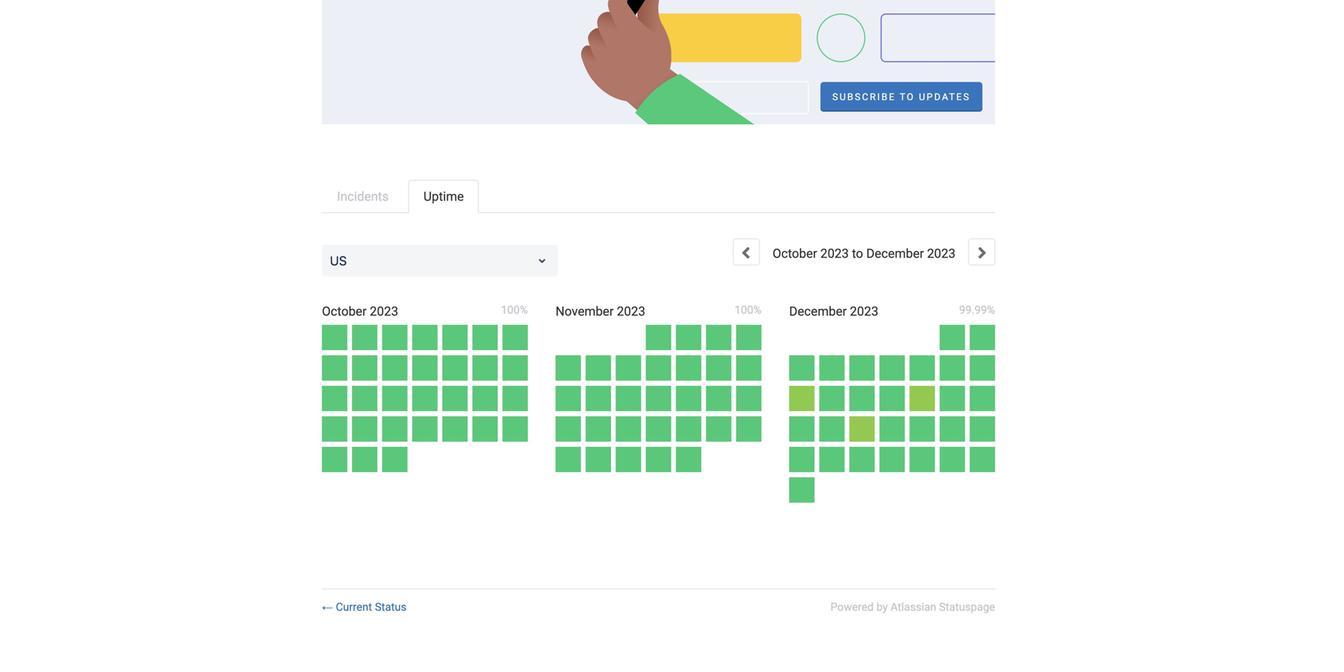 Task type: describe. For each thing, give the bounding box(es) containing it.
current
[[336, 600, 372, 614]]

powered by atlassian statuspage link
[[831, 600, 996, 614]]

november 2023
[[556, 304, 646, 319]]

2023 for november 2023
[[617, 304, 646, 319]]

by
[[877, 600, 888, 614]]

2023 for october 2023 to december 2023
[[821, 246, 849, 261]]

incidents link
[[322, 180, 404, 213]]

previous page image
[[741, 246, 750, 261]]

statuspage
[[940, 600, 996, 614]]

2023 for october 2023
[[370, 304, 398, 319]]

100% for october 2023
[[501, 303, 528, 317]]

to
[[852, 246, 864, 261]]

powered
[[831, 600, 874, 614]]

99.99%
[[960, 303, 996, 317]]

october for october 2023 to december 2023
[[773, 246, 818, 261]]

uptime link
[[409, 180, 479, 213]]



Task type: locate. For each thing, give the bounding box(es) containing it.
december
[[867, 246, 924, 261], [790, 304, 847, 319]]

1 100% from the left
[[501, 303, 528, 317]]

1 vertical spatial december
[[790, 304, 847, 319]]

october
[[773, 246, 818, 261], [322, 304, 367, 319]]

october 2023
[[322, 304, 398, 319]]

100% left november
[[501, 303, 528, 317]]

2023 for december 2023
[[850, 304, 879, 319]]

next page image
[[978, 246, 987, 261]]

0 horizontal spatial october
[[322, 304, 367, 319]]

2 100% from the left
[[735, 303, 762, 317]]

uptime
[[424, 189, 464, 204]]

1 vertical spatial october
[[322, 304, 367, 319]]

open image
[[533, 251, 552, 270]]

100% down the previous page image
[[735, 303, 762, 317]]

1 horizontal spatial october
[[773, 246, 818, 261]]

100% for november 2023
[[735, 303, 762, 317]]

powered by atlassian statuspage
[[831, 600, 996, 614]]

←
[[322, 601, 333, 613]]

october for october 2023
[[322, 304, 367, 319]]

← current status
[[322, 600, 407, 614]]

incidents
[[337, 189, 389, 204]]

december down october 2023 to december 2023 at the top right
[[790, 304, 847, 319]]

0 vertical spatial october
[[773, 246, 818, 261]]

atlassian
[[891, 600, 937, 614]]

october 2023 to december 2023
[[773, 246, 956, 261]]

december right to
[[867, 246, 924, 261]]

december 2023
[[790, 304, 879, 319]]

1 horizontal spatial 100%
[[735, 303, 762, 317]]

november
[[556, 304, 614, 319]]

0 horizontal spatial 100%
[[501, 303, 528, 317]]

2023
[[821, 246, 849, 261], [928, 246, 956, 261], [370, 304, 398, 319], [617, 304, 646, 319], [850, 304, 879, 319]]

0 vertical spatial december
[[867, 246, 924, 261]]

october right the previous page image
[[773, 246, 818, 261]]

0 horizontal spatial december
[[790, 304, 847, 319]]

october down "us"
[[322, 304, 367, 319]]

1 horizontal spatial december
[[867, 246, 924, 261]]

100%
[[501, 303, 528, 317], [735, 303, 762, 317]]

us
[[330, 253, 347, 268]]

status
[[375, 600, 407, 614]]



Task type: vqa. For each thing, say whether or not it's contained in the screenshot.
Powered By Atlassian Statuspage link
yes



